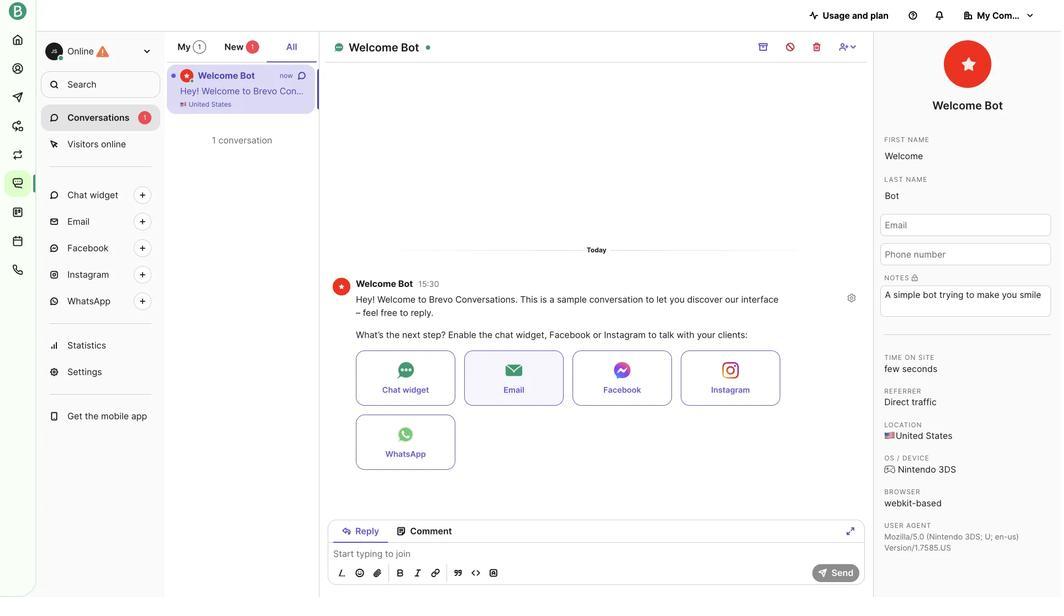 Task type: describe. For each thing, give the bounding box(es) containing it.
1 vertical spatial email
[[504, 385, 524, 395]]

🇺🇸 inside hey! welcome to brevo conversations. this is a sample conversation to let you discover our interface – feel free to reply.  what's the next step? enable the chat widget, facebook or instagram to talk with your clie 🇺🇸 united states
[[180, 100, 187, 108]]

referrer direct traffic
[[885, 387, 937, 407]]

what's the next step? enable the chat widget, facebook or instagram to talk with your clients:
[[356, 330, 748, 340]]

free for hey! welcome to brevo conversations. this is a sample conversation to let you discover our interface – feel free to reply.  what's the next step? enable the chat widget, facebook or instagram to talk with your clie 🇺🇸 united states
[[630, 86, 647, 96]]

traffic
[[912, 397, 937, 407]]

comment button
[[388, 520, 461, 542]]

user
[[885, 521, 904, 529]]

referrer
[[885, 387, 922, 395]]

usage
[[823, 10, 850, 21]]

1 vertical spatial widget
[[403, 385, 429, 395]]

chat widget link for leftmost instagram link
[[41, 182, 160, 208]]

only visible to agents image
[[912, 274, 918, 281]]

chat inside hey! welcome to brevo conversations. this is a sample conversation to let you discover our interface – feel free to reply.  what's the next step? enable the chat widget, facebook or instagram to talk with your clie 🇺🇸 united states
[[825, 86, 843, 96]]

clie
[[1048, 86, 1061, 96]]

location 🇺🇸 united states
[[885, 421, 953, 441]]

our for hey! welcome to brevo conversations. this is a sample conversation to let you discover our interface – feel free to reply.  what's the next step? enable the chat widget, facebook or instagram to talk with your clie 🇺🇸 united states
[[550, 86, 563, 96]]

now
[[280, 72, 293, 80]]

get the mobile app link
[[41, 403, 160, 430]]

sample for hey! welcome to brevo conversations. this is a sample conversation to let you discover our interface – feel free to reply.
[[557, 294, 587, 305]]

1 vertical spatial your
[[697, 330, 716, 340]]

0 horizontal spatial or
[[593, 330, 602, 340]]

our for hey! welcome to brevo conversations. this is a sample conversation to let you discover our interface – feel free to reply.
[[725, 294, 739, 305]]

talk inside hey! welcome to brevo conversations. this is a sample conversation to let you discover our interface – feel free to reply.  what's the next step? enable the chat widget, facebook or instagram to talk with your clie 🇺🇸 united states
[[989, 86, 1004, 96]]

welcome bot 15:30
[[356, 278, 439, 289]]

a for hey! welcome to brevo conversations. this is a sample conversation to let you discover our interface – feel free to reply.
[[550, 294, 555, 305]]

webkit-
[[885, 498, 916, 508]]

1 vertical spatial whatsapp
[[386, 449, 426, 459]]

seconds
[[902, 363, 938, 374]]

u;
[[985, 532, 993, 541]]

comment
[[410, 526, 452, 536]]

– for hey! welcome to brevo conversations. this is a sample conversation to let you discover our interface – feel free to reply.
[[356, 307, 360, 318]]

visitors online
[[67, 139, 126, 150]]

online
[[101, 139, 126, 150]]

First name field
[[881, 145, 1051, 167]]

0 horizontal spatial talk
[[659, 330, 674, 340]]

time
[[885, 353, 903, 361]]

en-
[[995, 532, 1008, 541]]

0 vertical spatial whatsapp
[[67, 296, 111, 307]]

0 horizontal spatial welcome bot
[[198, 70, 255, 81]]

visitors
[[67, 139, 99, 150]]

1 vertical spatial enable
[[448, 330, 477, 340]]

os / device
[[885, 454, 930, 462]]

on
[[905, 353, 916, 361]]

enable inside hey! welcome to brevo conversations. this is a sample conversation to let you discover our interface – feel free to reply.  what's the next step? enable the chat widget, facebook or instagram to talk with your clie 🇺🇸 united states
[[778, 86, 806, 96]]

my company button
[[955, 4, 1044, 27]]

statistics
[[67, 340, 106, 351]]

js
[[51, 48, 57, 54]]

name for first name
[[908, 136, 930, 144]]

location
[[885, 421, 922, 429]]

what's inside hey! welcome to brevo conversations. this is a sample conversation to let you discover our interface – feel free to reply.  what's the next step? enable the chat widget, facebook or instagram to talk with your clie 🇺🇸 united states
[[686, 86, 713, 96]]

us)
[[1008, 532, 1019, 541]]

united inside location 🇺🇸 united states
[[896, 430, 924, 441]]

hey! welcome to brevo conversations. this is a sample conversation to let you discover our interface – feel free to reply.  what's the next step? enable the chat widget, facebook or instagram to talk with your clie 🇺🇸 united states
[[180, 86, 1061, 108]]

0 horizontal spatial widget
[[90, 190, 118, 200]]

first
[[885, 136, 906, 144]]

my for my company
[[977, 10, 990, 21]]

conversation for hey! welcome to brevo conversations. this is a sample conversation to let you discover our interface – feel free to reply.
[[590, 294, 643, 305]]

2 horizontal spatial welcome bot
[[933, 99, 1003, 112]]

reply
[[355, 526, 379, 536]]

this for hey! welcome to brevo conversations. this is a sample conversation to let you discover our interface – feel free to reply.
[[520, 294, 538, 305]]

online
[[67, 46, 94, 57]]

whatsapp link for email link related to facebook "link" for the right instagram link
[[356, 415, 456, 470]]

and
[[852, 10, 868, 21]]

next inside hey! welcome to brevo conversations. this is a sample conversation to let you discover our interface – feel free to reply.  what's the next step? enable the chat widget, facebook or instagram to talk with your clie 🇺🇸 united states
[[732, 86, 750, 96]]

1 vertical spatial chat
[[382, 385, 401, 395]]

whatsapp link for facebook "link" related to leftmost instagram link email link
[[41, 288, 160, 315]]

with inside hey! welcome to brevo conversations. this is a sample conversation to let you discover our interface – feel free to reply.  what's the next step? enable the chat widget, facebook or instagram to talk with your clie 🇺🇸 united states
[[1007, 86, 1024, 96]]

1 vertical spatial next
[[402, 330, 421, 340]]

nintendo 3ds
[[898, 464, 956, 475]]

usage and plan button
[[801, 4, 898, 27]]

my for my
[[178, 41, 191, 52]]

1 vertical spatial chat
[[495, 330, 514, 340]]

feel for hey! welcome to brevo conversations. this is a sample conversation to let you discover our interface – feel free to reply.  what's the next step? enable the chat widget, facebook or instagram to talk with your clie 🇺🇸 united states
[[612, 86, 628, 96]]

get the mobile app
[[67, 411, 147, 422]]

P͏hone number telephone field
[[881, 243, 1051, 265]]

let for hey! welcome to brevo conversations. this is a sample conversation to let you discover our interface – feel free to reply.
[[657, 294, 667, 305]]

hey! for hey! welcome to brevo conversations. this is a sample conversation to let you discover our interface – feel free to reply.  what's the next step? enable the chat widget, facebook or instagram to talk with your clie 🇺🇸 united states
[[180, 86, 199, 96]]

hey! welcome to brevo conversations. this is a sample conversation to let you discover our interface – feel free to reply.
[[356, 294, 779, 318]]

1 horizontal spatial instagram link
[[681, 351, 781, 406]]

mobile
[[101, 411, 129, 422]]

notes
[[885, 274, 910, 282]]

get
[[67, 411, 82, 422]]

1 vertical spatial what's
[[356, 330, 384, 340]]

search
[[67, 79, 97, 90]]

you for hey! welcome to brevo conversations. this is a sample conversation to let you discover our interface – feel free to reply.  what's the next step? enable the chat widget, facebook or instagram to talk with your clie 🇺🇸 united states
[[494, 86, 509, 96]]

(nintendo
[[927, 532, 963, 541]]

1 vertical spatial conversation
[[219, 135, 272, 146]]

0 vertical spatial welcome bot
[[349, 41, 419, 54]]

conversations
[[67, 112, 130, 123]]

browser
[[885, 488, 921, 496]]

os
[[885, 454, 895, 462]]

version/1.7585.us
[[885, 543, 951, 552]]

0 horizontal spatial widget,
[[516, 330, 547, 340]]

last
[[885, 176, 904, 184]]

device
[[903, 454, 930, 462]]

all link
[[267, 36, 317, 62]]

today
[[587, 246, 607, 254]]



Task type: locate. For each thing, give the bounding box(es) containing it.
1 vertical spatial or
[[593, 330, 602, 340]]

reply. for hey! welcome to brevo conversations. this is a sample conversation to let you discover our interface – feel free to reply.  what's the next step? enable the chat widget, facebook or instagram to talk with your clie 🇺🇸 united states
[[660, 86, 683, 96]]

feel inside hey! welcome to brevo conversations. this is a sample conversation to let you discover our interface – feel free to reply.
[[363, 307, 378, 318]]

app
[[131, 411, 147, 422]]

0 horizontal spatial chat widget
[[67, 190, 118, 200]]

1 vertical spatial states
[[926, 430, 953, 441]]

brevo down 15:30
[[429, 294, 453, 305]]

1 vertical spatial united
[[896, 430, 924, 441]]

1 horizontal spatial your
[[1027, 86, 1045, 96]]

2 horizontal spatial conversation
[[590, 294, 643, 305]]

0 horizontal spatial is
[[365, 86, 371, 96]]

0 vertical spatial sample
[[381, 86, 411, 96]]

1 vertical spatial chat widget link
[[356, 351, 456, 406]]

a inside hey! welcome to brevo conversations. this is a sample conversation to let you discover our interface – feel free to reply.
[[550, 294, 555, 305]]

conversation inside hey! welcome to brevo conversations. this is a sample conversation to let you discover our interface – feel free to reply.  what's the next step? enable the chat widget, facebook or instagram to talk with your clie 🇺🇸 united states
[[414, 86, 468, 96]]

0 vertical spatial states
[[211, 100, 231, 108]]

– for hey! welcome to brevo conversations. this is a sample conversation to let you discover our interface – feel free to reply.  what's the next step? enable the chat widget, facebook or instagram to talk with your clie 🇺🇸 united states
[[606, 86, 610, 96]]

1 horizontal spatial you
[[670, 294, 685, 305]]

direct
[[885, 397, 910, 407]]

discover inside hey! welcome to brevo conversations. this is a sample conversation to let you discover our interface – feel free to reply.
[[687, 294, 723, 305]]

1 vertical spatial reply.
[[411, 307, 434, 318]]

1 horizontal spatial chat widget link
[[356, 351, 456, 406]]

states inside hey! welcome to brevo conversations. this is a sample conversation to let you discover our interface – feel free to reply.  what's the next step? enable the chat widget, facebook or instagram to talk with your clie 🇺🇸 united states
[[211, 100, 231, 108]]

interface for hey! welcome to brevo conversations. this is a sample conversation to let you discover our interface – feel free to reply.
[[741, 294, 779, 305]]

reply. inside hey! welcome to brevo conversations. this is a sample conversation to let you discover our interface – feel free to reply.
[[411, 307, 434, 318]]

0 vertical spatial or
[[923, 86, 931, 96]]

1 horizontal spatial sample
[[557, 294, 587, 305]]

brevo for hey! welcome to brevo conversations. this is a sample conversation to let you discover our interface – feel free to reply.  what's the next step? enable the chat widget, facebook or instagram to talk with your clie 🇺🇸 united states
[[253, 86, 277, 96]]

0 horizontal spatial conversation
[[219, 135, 272, 146]]

united inside hey! welcome to brevo conversations. this is a sample conversation to let you discover our interface – feel free to reply.  what's the next step? enable the chat widget, facebook or instagram to talk with your clie 🇺🇸 united states
[[189, 100, 209, 108]]

with
[[1007, 86, 1024, 96], [677, 330, 695, 340]]

is for hey! welcome to brevo conversations. this is a sample conversation to let you discover our interface – feel free to reply.
[[540, 294, 547, 305]]

conversations. inside hey! welcome to brevo conversations. this is a sample conversation to let you discover our interface – feel free to reply.  what's the next step? enable the chat widget, facebook or instagram to talk with your clie 🇺🇸 united states
[[280, 86, 342, 96]]

interface for hey! welcome to brevo conversations. this is a sample conversation to let you discover our interface – feel free to reply.  what's the next step? enable the chat widget, facebook or instagram to talk with your clie 🇺🇸 united states
[[566, 86, 603, 96]]

0 horizontal spatial enable
[[448, 330, 477, 340]]

facebook link for leftmost instagram link
[[41, 235, 160, 261]]

sample inside hey! welcome to brevo conversations. this is a sample conversation to let you discover our interface – feel free to reply.  what's the next step? enable the chat widget, facebook or instagram to talk with your clie 🇺🇸 united states
[[381, 86, 411, 96]]

1 horizontal spatial conversations.
[[456, 294, 518, 305]]

a inside hey! welcome to brevo conversations. this is a sample conversation to let you discover our interface – feel free to reply.  what's the next step? enable the chat widget, facebook or instagram to talk with your clie 🇺🇸 united states
[[374, 86, 379, 96]]

1 horizontal spatial brevo
[[429, 294, 453, 305]]

let for hey! welcome to brevo conversations. this is a sample conversation to let you discover our interface – feel free to reply.  what's the next step? enable the chat widget, facebook or instagram to talk with your clie 🇺🇸 united states
[[481, 86, 491, 96]]

0 horizontal spatial free
[[381, 307, 397, 318]]

1 horizontal spatial united
[[896, 430, 924, 441]]

0 vertical spatial let
[[481, 86, 491, 96]]

conversation inside hey! welcome to brevo conversations. this is a sample conversation to let you discover our interface – feel free to reply.
[[590, 294, 643, 305]]

1 horizontal spatial my
[[977, 10, 990, 21]]

email
[[67, 216, 90, 227], [504, 385, 524, 395]]

your
[[1027, 86, 1045, 96], [697, 330, 716, 340]]

sample for hey! welcome to brevo conversations. this is a sample conversation to let you discover our interface – feel free to reply.  what's the next step? enable the chat widget, facebook or instagram to talk with your clie 🇺🇸 united states
[[381, 86, 411, 96]]

instagram link
[[41, 261, 160, 288], [681, 351, 781, 406]]

0 vertical spatial widget,
[[846, 86, 877, 96]]

1 horizontal spatial chat
[[825, 86, 843, 96]]

new
[[225, 41, 244, 52]]

0 horizontal spatial sample
[[381, 86, 411, 96]]

widget, inside hey! welcome to brevo conversations. this is a sample conversation to let you discover our interface – feel free to reply.  what's the next step? enable the chat widget, facebook or instagram to talk with your clie 🇺🇸 united states
[[846, 86, 877, 96]]

let inside hey! welcome to brevo conversations. this is a sample conversation to let you discover our interface – feel free to reply.
[[657, 294, 667, 305]]

agent
[[907, 521, 932, 529]]

1 horizontal spatial next
[[732, 86, 750, 96]]

1 horizontal spatial email link
[[464, 351, 564, 406]]

name for last name
[[906, 176, 928, 184]]

1 conversation
[[212, 135, 272, 146]]

0 horizontal spatial next
[[402, 330, 421, 340]]

my
[[977, 10, 990, 21], [178, 41, 191, 52]]

or down hey! welcome to brevo conversations. this is a sample conversation to let you discover our interface – feel free to reply.
[[593, 330, 602, 340]]

1 vertical spatial my
[[178, 41, 191, 52]]

sample
[[381, 86, 411, 96], [557, 294, 587, 305]]

browser webkit-based
[[885, 488, 942, 508]]

discover for hey! welcome to brevo conversations. this is a sample conversation to let you discover our interface – feel free to reply.
[[687, 294, 723, 305]]

1 horizontal spatial –
[[606, 86, 610, 96]]

name right first
[[908, 136, 930, 144]]

with left clients:
[[677, 330, 695, 340]]

chat widget link for the right instagram link
[[356, 351, 456, 406]]

usage and plan
[[823, 10, 889, 21]]

Notes text field
[[881, 286, 1051, 317]]

1 horizontal spatial conversation
[[414, 86, 468, 96]]

interface inside hey! welcome to brevo conversations. this is a sample conversation to let you discover our interface – feel free to reply.
[[741, 294, 779, 305]]

1 vertical spatial chat widget
[[382, 385, 429, 395]]

your left clients:
[[697, 330, 716, 340]]

0 horizontal spatial with
[[677, 330, 695, 340]]

hey! for hey! welcome to brevo conversations. this is a sample conversation to let you discover our interface – feel free to reply.
[[356, 294, 375, 305]]

mozilla/5.0
[[885, 532, 924, 541]]

our inside hey! welcome to brevo conversations. this is a sample conversation to let you discover our interface – feel free to reply.
[[725, 294, 739, 305]]

1 vertical spatial email link
[[464, 351, 564, 406]]

1 horizontal spatial states
[[926, 430, 953, 441]]

conversations. for hey! welcome to brevo conversations. this is a sample conversation to let you discover our interface – feel free to reply.  what's the next step? enable the chat widget, facebook or instagram to talk with your clie 🇺🇸 united states
[[280, 86, 342, 96]]

interface inside hey! welcome to brevo conversations. this is a sample conversation to let you discover our interface – feel free to reply.  what's the next step? enable the chat widget, facebook or instagram to talk with your clie 🇺🇸 united states
[[566, 86, 603, 96]]

Email email field
[[881, 214, 1051, 236]]

1 vertical spatial widget,
[[516, 330, 547, 340]]

feel for hey! welcome to brevo conversations. this is a sample conversation to let you discover our interface – feel free to reply.
[[363, 307, 378, 318]]

welcome inside hey! welcome to brevo conversations. this is a sample conversation to let you discover our interface – feel free to reply.
[[377, 294, 416, 305]]

0 vertical spatial what's
[[686, 86, 713, 96]]

0 horizontal spatial email link
[[41, 208, 160, 235]]

1 horizontal spatial enable
[[778, 86, 806, 96]]

conversations. inside hey! welcome to brevo conversations. this is a sample conversation to let you discover our interface – feel free to reply.
[[456, 294, 518, 305]]

settings
[[67, 367, 102, 377]]

0 horizontal spatial whatsapp
[[67, 296, 111, 307]]

0 horizontal spatial facebook link
[[41, 235, 160, 261]]

is for hey! welcome to brevo conversations. this is a sample conversation to let you discover our interface – feel free to reply.  what's the next step? enable the chat widget, facebook or instagram to talk with your clie 🇺🇸 united states
[[365, 86, 371, 96]]

our
[[550, 86, 563, 96], [725, 294, 739, 305]]

with left clie
[[1007, 86, 1024, 96]]

clients:
[[718, 330, 748, 340]]

discover for hey! welcome to brevo conversations. this is a sample conversation to let you discover our interface – feel free to reply.  what's the next step? enable the chat widget, facebook or instagram to talk with your clie 🇺🇸 united states
[[512, 86, 547, 96]]

your inside hey! welcome to brevo conversations. this is a sample conversation to let you discover our interface – feel free to reply.  what's the next step? enable the chat widget, facebook or instagram to talk with your clie 🇺🇸 united states
[[1027, 86, 1045, 96]]

the
[[716, 86, 730, 96], [809, 86, 822, 96], [386, 330, 400, 340], [479, 330, 493, 340], [85, 411, 99, 422]]

0 horizontal spatial chat widget link
[[41, 182, 160, 208]]

0 horizontal spatial discover
[[512, 86, 547, 96]]

free inside hey! welcome to brevo conversations. this is a sample conversation to let you discover our interface – feel free to reply.
[[381, 307, 397, 318]]

15:30
[[418, 279, 439, 289]]

my left new
[[178, 41, 191, 52]]

0 vertical spatial 🇺🇸
[[180, 100, 187, 108]]

3ds
[[939, 464, 956, 475]]

1 horizontal spatial interface
[[741, 294, 779, 305]]

name right last
[[906, 176, 928, 184]]

discover
[[512, 86, 547, 96], [687, 294, 723, 305]]

this inside hey! welcome to brevo conversations. this is a sample conversation to let you discover our interface – feel free to reply.
[[520, 294, 538, 305]]

all
[[286, 41, 297, 52]]

chat widget
[[67, 190, 118, 200], [382, 385, 429, 395]]

0 vertical spatial email
[[67, 216, 90, 227]]

states up the device
[[926, 430, 953, 441]]

0 vertical spatial facebook link
[[41, 235, 160, 261]]

to
[[242, 86, 251, 96], [470, 86, 478, 96], [649, 86, 658, 96], [978, 86, 986, 96], [418, 294, 427, 305], [646, 294, 654, 305], [400, 307, 408, 318], [648, 330, 657, 340]]

1 vertical spatial is
[[540, 294, 547, 305]]

you inside hey! welcome to brevo conversations. this is a sample conversation to let you discover our interface – feel free to reply.
[[670, 294, 685, 305]]

email link for facebook "link" related to leftmost instagram link
[[41, 208, 160, 235]]

0 horizontal spatial what's
[[356, 330, 384, 340]]

based
[[916, 498, 942, 508]]

1 horizontal spatial widget,
[[846, 86, 877, 96]]

1 horizontal spatial this
[[520, 294, 538, 305]]

is inside hey! welcome to brevo conversations. this is a sample conversation to let you discover our interface – feel free to reply.
[[540, 294, 547, 305]]

email link for facebook "link" for the right instagram link
[[464, 351, 564, 406]]

1 horizontal spatial whatsapp
[[386, 449, 426, 459]]

statistics link
[[41, 332, 160, 359]]

0 vertical spatial conversation
[[414, 86, 468, 96]]

let inside hey! welcome to brevo conversations. this is a sample conversation to let you discover our interface – feel free to reply.  what's the next step? enable the chat widget, facebook or instagram to talk with your clie 🇺🇸 united states
[[481, 86, 491, 96]]

last name
[[885, 176, 928, 184]]

enable
[[778, 86, 806, 96], [448, 330, 477, 340]]

step?
[[753, 86, 775, 96], [423, 330, 446, 340]]

welcome
[[349, 41, 398, 54], [198, 70, 238, 81], [202, 86, 240, 96], [933, 99, 982, 112], [356, 278, 396, 289], [377, 294, 416, 305]]

is inside hey! welcome to brevo conversations. this is a sample conversation to let you discover our interface – feel free to reply.  what's the next step? enable the chat widget, facebook or instagram to talk with your clie 🇺🇸 united states
[[365, 86, 371, 96]]

welcome bot
[[349, 41, 419, 54], [198, 70, 255, 81], [933, 99, 1003, 112]]

conversation
[[414, 86, 468, 96], [219, 135, 272, 146], [590, 294, 643, 305]]

or up first name
[[923, 86, 931, 96]]

conversation for hey! welcome to brevo conversations. this is a sample conversation to let you discover our interface – feel free to reply.  what's the next step? enable the chat widget, facebook or instagram to talk with your clie 🇺🇸 united states
[[414, 86, 468, 96]]

1 vertical spatial discover
[[687, 294, 723, 305]]

chat
[[825, 86, 843, 96], [495, 330, 514, 340]]

0 vertical spatial chat
[[67, 190, 87, 200]]

brevo down all link
[[253, 86, 277, 96]]

3ds;
[[965, 532, 983, 541]]

you
[[494, 86, 509, 96], [670, 294, 685, 305]]

reply. inside hey! welcome to brevo conversations. this is a sample conversation to let you discover our interface – feel free to reply.  what's the next step? enable the chat widget, facebook or instagram to talk with your clie 🇺🇸 united states
[[660, 86, 683, 96]]

0 horizontal spatial instagram link
[[41, 261, 160, 288]]

company
[[993, 10, 1033, 21]]

visitors online link
[[41, 131, 160, 158]]

discover inside hey! welcome to brevo conversations. this is a sample conversation to let you discover our interface – feel free to reply.  what's the next step? enable the chat widget, facebook or instagram to talk with your clie 🇺🇸 united states
[[512, 86, 547, 96]]

🇺🇸 inside location 🇺🇸 united states
[[885, 430, 893, 441]]

0 horizontal spatial chat
[[67, 190, 87, 200]]

0 vertical spatial chat
[[825, 86, 843, 96]]

sample inside hey! welcome to brevo conversations. this is a sample conversation to let you discover our interface – feel free to reply.
[[557, 294, 587, 305]]

my inside button
[[977, 10, 990, 21]]

0 vertical spatial chat widget
[[67, 190, 118, 200]]

your left clie
[[1027, 86, 1045, 96]]

0 horizontal spatial step?
[[423, 330, 446, 340]]

1 horizontal spatial chat
[[382, 385, 401, 395]]

0 vertical spatial you
[[494, 86, 509, 96]]

1 horizontal spatial hey!
[[356, 294, 375, 305]]

instagram inside hey! welcome to brevo conversations. this is a sample conversation to let you discover our interface – feel free to reply.  what's the next step? enable the chat widget, facebook or instagram to talk with your clie 🇺🇸 united states
[[934, 86, 976, 96]]

next
[[732, 86, 750, 96], [402, 330, 421, 340]]

1 horizontal spatial our
[[725, 294, 739, 305]]

– inside hey! welcome to brevo conversations. this is a sample conversation to let you discover our interface – feel free to reply.  what's the next step? enable the chat widget, facebook or instagram to talk with your clie 🇺🇸 united states
[[606, 86, 610, 96]]

nintendo
[[898, 464, 936, 475]]

my left company
[[977, 10, 990, 21]]

plan
[[871, 10, 889, 21]]

1 vertical spatial –
[[356, 307, 360, 318]]

conversations.
[[280, 86, 342, 96], [456, 294, 518, 305]]

this for hey! welcome to brevo conversations. this is a sample conversation to let you discover our interface – feel free to reply.  what's the next step? enable the chat widget, facebook or instagram to talk with your clie 🇺🇸 united states
[[345, 86, 362, 96]]

/
[[897, 454, 900, 462]]

1 vertical spatial conversations.
[[456, 294, 518, 305]]

–
[[606, 86, 610, 96], [356, 307, 360, 318]]

time on site few seconds
[[885, 353, 938, 374]]

brevo for hey! welcome to brevo conversations. this is a sample conversation to let you discover our interface – feel free to reply.
[[429, 294, 453, 305]]

first name
[[885, 136, 930, 144]]

0 horizontal spatial email
[[67, 216, 90, 227]]

free inside hey! welcome to brevo conversations. this is a sample conversation to let you discover our interface – feel free to reply.  what's the next step? enable the chat widget, facebook or instagram to talk with your clie 🇺🇸 united states
[[630, 86, 647, 96]]

1 horizontal spatial let
[[657, 294, 667, 305]]

Last name field
[[881, 185, 1051, 207]]

conversations. for hey! welcome to brevo conversations. this is a sample conversation to let you discover our interface – feel free to reply.
[[456, 294, 518, 305]]

you inside hey! welcome to brevo conversations. this is a sample conversation to let you discover our interface – feel free to reply.  what's the next step? enable the chat widget, facebook or instagram to talk with your clie 🇺🇸 united states
[[494, 86, 509, 96]]

or
[[923, 86, 931, 96], [593, 330, 602, 340]]

settings link
[[41, 359, 160, 385]]

let
[[481, 86, 491, 96], [657, 294, 667, 305]]

1 vertical spatial you
[[670, 294, 685, 305]]

1 horizontal spatial chat widget
[[382, 385, 429, 395]]

search link
[[41, 71, 160, 98]]

0 horizontal spatial reply.
[[411, 307, 434, 318]]

0 vertical spatial instagram link
[[41, 261, 160, 288]]

our inside hey! welcome to brevo conversations. this is a sample conversation to let you discover our interface – feel free to reply.  what's the next step? enable the chat widget, facebook or instagram to talk with your clie 🇺🇸 united states
[[550, 86, 563, 96]]

step? inside hey! welcome to brevo conversations. this is a sample conversation to let you discover our interface – feel free to reply.  what's the next step? enable the chat widget, facebook or instagram to talk with your clie 🇺🇸 united states
[[753, 86, 775, 96]]

Start typing to join text field
[[328, 547, 865, 560]]

free
[[630, 86, 647, 96], [381, 307, 397, 318]]

0 vertical spatial our
[[550, 86, 563, 96]]

– inside hey! welcome to brevo conversations. this is a sample conversation to let you discover our interface – feel free to reply.
[[356, 307, 360, 318]]

0 vertical spatial –
[[606, 86, 610, 96]]

widget,
[[846, 86, 877, 96], [516, 330, 547, 340]]

site
[[919, 353, 935, 361]]

facebook inside hey! welcome to brevo conversations. this is a sample conversation to let you discover our interface – feel free to reply.  what's the next step? enable the chat widget, facebook or instagram to talk with your clie 🇺🇸 united states
[[879, 86, 920, 96]]

free for hey! welcome to brevo conversations. this is a sample conversation to let you discover our interface – feel free to reply.
[[381, 307, 397, 318]]

brevo inside hey! welcome to brevo conversations. this is a sample conversation to let you discover our interface – feel free to reply.
[[429, 294, 453, 305]]

reply. for hey! welcome to brevo conversations. this is a sample conversation to let you discover our interface – feel free to reply.
[[411, 307, 434, 318]]

1 horizontal spatial a
[[550, 294, 555, 305]]

states up 1 conversation
[[211, 100, 231, 108]]

facebook link for the right instagram link
[[573, 351, 672, 406]]

talk
[[989, 86, 1004, 96], [659, 330, 674, 340]]

1 vertical spatial with
[[677, 330, 695, 340]]

what's
[[686, 86, 713, 96], [356, 330, 384, 340]]

united
[[189, 100, 209, 108], [896, 430, 924, 441]]

you for hey! welcome to brevo conversations. this is a sample conversation to let you discover our interface – feel free to reply.
[[670, 294, 685, 305]]

states inside location 🇺🇸 united states
[[926, 430, 953, 441]]

feel inside hey! welcome to brevo conversations. this is a sample conversation to let you discover our interface – feel free to reply.  what's the next step? enable the chat widget, facebook or instagram to talk with your clie 🇺🇸 united states
[[612, 86, 628, 96]]

this inside hey! welcome to brevo conversations. this is a sample conversation to let you discover our interface – feel free to reply.  what's the next step? enable the chat widget, facebook or instagram to talk with your clie 🇺🇸 united states
[[345, 86, 362, 96]]

whatsapp
[[67, 296, 111, 307], [386, 449, 426, 459]]

brevo inside hey! welcome to brevo conversations. this is a sample conversation to let you discover our interface – feel free to reply.  what's the next step? enable the chat widget, facebook or instagram to talk with your clie 🇺🇸 united states
[[253, 86, 277, 96]]

name
[[908, 136, 930, 144], [906, 176, 928, 184]]

0 horizontal spatial states
[[211, 100, 231, 108]]

1 horizontal spatial step?
[[753, 86, 775, 96]]

user agent mozilla/5.0 (nintendo 3ds; u; en-us) version/1.7585.us
[[885, 521, 1019, 552]]

or inside hey! welcome to brevo conversations. this is a sample conversation to let you discover our interface – feel free to reply.  what's the next step? enable the chat widget, facebook or instagram to talk with your clie 🇺🇸 united states
[[923, 86, 931, 96]]

hey! inside hey! welcome to brevo conversations. this is a sample conversation to let you discover our interface – feel free to reply.  what's the next step? enable the chat widget, facebook or instagram to talk with your clie 🇺🇸 united states
[[180, 86, 199, 96]]

my company
[[977, 10, 1033, 21]]

reply.
[[660, 86, 683, 96], [411, 307, 434, 318]]

a for hey! welcome to brevo conversations. this is a sample conversation to let you discover our interface – feel free to reply.  what's the next step? enable the chat widget, facebook or instagram to talk with your clie 🇺🇸 united states
[[374, 86, 379, 96]]

1 horizontal spatial with
[[1007, 86, 1024, 96]]

reply button
[[333, 520, 388, 542]]

instagram
[[934, 86, 976, 96], [67, 269, 109, 280], [604, 330, 646, 340], [711, 385, 750, 395]]

1 vertical spatial a
[[550, 294, 555, 305]]

0 horizontal spatial –
[[356, 307, 360, 318]]

1 horizontal spatial talk
[[989, 86, 1004, 96]]

1 horizontal spatial what's
[[686, 86, 713, 96]]

feel
[[612, 86, 628, 96], [363, 307, 378, 318]]

email link
[[41, 208, 160, 235], [464, 351, 564, 406]]

0 horizontal spatial 🇺🇸
[[180, 100, 187, 108]]

0 horizontal spatial brevo
[[253, 86, 277, 96]]

welcome inside hey! welcome to brevo conversations. this is a sample conversation to let you discover our interface – feel free to reply.  what's the next step? enable the chat widget, facebook or instagram to talk with your clie 🇺🇸 united states
[[202, 86, 240, 96]]

few
[[885, 363, 900, 374]]

0 vertical spatial my
[[977, 10, 990, 21]]

states
[[211, 100, 231, 108], [926, 430, 953, 441]]

hey! inside hey! welcome to brevo conversations. this is a sample conversation to let you discover our interface – feel free to reply.
[[356, 294, 375, 305]]

0 horizontal spatial conversations.
[[280, 86, 342, 96]]



Task type: vqa. For each thing, say whether or not it's contained in the screenshot.
feel to the right
yes



